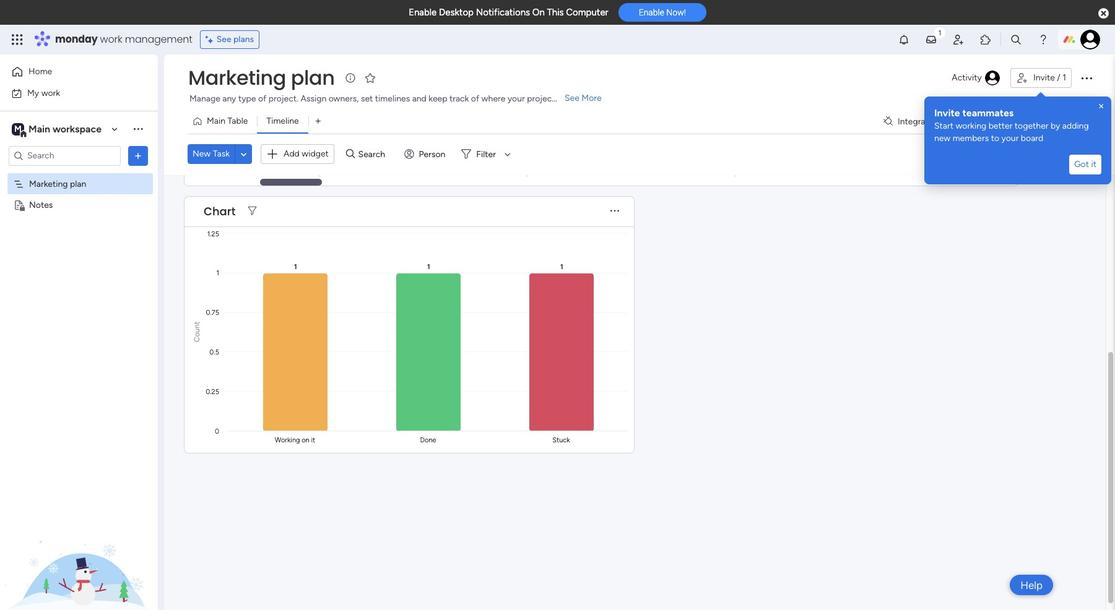 Task type: describe. For each thing, give the bounding box(es) containing it.
workspace selection element
[[12, 122, 103, 138]]

working
[[956, 121, 986, 131]]

close image
[[1096, 102, 1106, 111]]

integrate
[[898, 116, 933, 127]]

help button
[[1010, 575, 1053, 596]]

help
[[1020, 579, 1043, 592]]

main for main table
[[207, 116, 225, 126]]

members
[[953, 133, 989, 144]]

and
[[412, 93, 426, 104]]

to
[[991, 133, 999, 144]]

add
[[284, 149, 300, 159]]

lottie animation image
[[0, 485, 158, 610]]

timeline
[[266, 116, 299, 126]]

1 horizontal spatial marketing plan
[[188, 64, 335, 92]]

main for main workspace
[[28, 123, 50, 135]]

v2 funnel image
[[248, 207, 256, 216]]

private board image
[[13, 199, 25, 211]]

table
[[228, 116, 248, 126]]

task
[[213, 149, 230, 159]]

1 of from the left
[[258, 93, 266, 104]]

work for monday
[[100, 32, 122, 46]]

notifications image
[[898, 33, 910, 46]]

where
[[481, 93, 505, 104]]

0 horizontal spatial your
[[508, 93, 525, 104]]

enable now! button
[[618, 3, 706, 22]]

Search field
[[355, 146, 392, 163]]

lottie animation element
[[0, 485, 158, 610]]

main table button
[[188, 111, 257, 131]]

start
[[934, 121, 953, 131]]

workspace options image
[[132, 123, 144, 135]]

more
[[582, 93, 602, 103]]

kendall parks image
[[1080, 30, 1100, 50]]

add widget
[[284, 149, 329, 159]]

new task button
[[188, 144, 235, 164]]

activity button
[[947, 68, 1005, 88]]

chart
[[204, 204, 236, 219]]

1 horizontal spatial marketing
[[188, 64, 286, 92]]

got
[[1074, 159, 1089, 170]]

my work
[[27, 88, 60, 98]]

list box containing marketing plan
[[0, 171, 158, 383]]

track
[[449, 93, 469, 104]]

widget
[[302, 149, 329, 159]]

timelines
[[375, 93, 410, 104]]

together
[[1015, 121, 1048, 131]]

see plans button
[[200, 30, 259, 49]]

work for my
[[41, 88, 60, 98]]

v2 search image
[[346, 147, 355, 161]]

notes
[[29, 200, 53, 210]]

invite teammates start working better together by adding new members to your board
[[934, 107, 1089, 144]]

timeline button
[[257, 111, 308, 131]]

workspace
[[53, 123, 102, 135]]

marketing plan inside list box
[[29, 179, 86, 189]]

stands.
[[557, 93, 585, 104]]

see more
[[565, 93, 602, 103]]

my
[[27, 88, 39, 98]]

enable desktop notifications on this computer
[[409, 7, 608, 18]]

project
[[527, 93, 555, 104]]

2 of from the left
[[471, 93, 479, 104]]

1 image
[[934, 25, 945, 39]]

better
[[988, 121, 1012, 131]]

inbox image
[[925, 33, 937, 46]]

adding
[[1062, 121, 1089, 131]]

autopilot image
[[1006, 113, 1017, 129]]

this
[[547, 7, 564, 18]]

now!
[[666, 8, 686, 17]]

home
[[28, 66, 52, 77]]

chart main content
[[164, 0, 1115, 610]]

invite for /
[[1033, 72, 1055, 83]]

new
[[193, 149, 211, 159]]

manage
[[189, 93, 220, 104]]

keep
[[429, 93, 447, 104]]

home button
[[7, 62, 133, 82]]

computer
[[566, 7, 608, 18]]

owners,
[[329, 93, 359, 104]]

any
[[222, 93, 236, 104]]

monday
[[55, 32, 98, 46]]

see plans
[[217, 34, 254, 45]]



Task type: locate. For each thing, give the bounding box(es) containing it.
invite inside the invite teammates start working better together by adding new members to your board
[[934, 107, 960, 119]]

main inside main table button
[[207, 116, 225, 126]]

of right type
[[258, 93, 266, 104]]

person button
[[399, 144, 453, 164]]

work
[[100, 32, 122, 46], [41, 88, 60, 98]]

invite left the /
[[1033, 72, 1055, 83]]

new
[[934, 133, 950, 144]]

your inside the invite teammates start working better together by adding new members to your board
[[1001, 133, 1019, 144]]

see for see plans
[[217, 34, 231, 45]]

/
[[1057, 72, 1060, 83]]

main right workspace 'image'
[[28, 123, 50, 135]]

1 vertical spatial see
[[565, 93, 579, 103]]

show board description image
[[343, 72, 358, 84]]

board
[[1021, 133, 1043, 144]]

0 horizontal spatial invite
[[934, 107, 960, 119]]

monday work management
[[55, 32, 192, 46]]

person
[[419, 149, 445, 160]]

main
[[207, 116, 225, 126], [28, 123, 50, 135]]

of
[[258, 93, 266, 104], [471, 93, 479, 104]]

0 horizontal spatial enable
[[409, 7, 437, 18]]

work inside my work button
[[41, 88, 60, 98]]

0 vertical spatial your
[[508, 93, 525, 104]]

invite / 1 button
[[1010, 68, 1072, 88]]

marketing plan up type
[[188, 64, 335, 92]]

enable left desktop
[[409, 7, 437, 18]]

enable
[[409, 7, 437, 18], [639, 8, 664, 17]]

0 horizontal spatial marketing plan
[[29, 179, 86, 189]]

see for see more
[[565, 93, 579, 103]]

option
[[0, 173, 158, 175]]

my work button
[[7, 83, 133, 103]]

1 vertical spatial plan
[[70, 179, 86, 189]]

0 horizontal spatial work
[[41, 88, 60, 98]]

plans
[[233, 34, 254, 45]]

1 vertical spatial marketing plan
[[29, 179, 86, 189]]

0 vertical spatial marketing plan
[[188, 64, 335, 92]]

1 vertical spatial marketing
[[29, 179, 68, 189]]

0 vertical spatial work
[[100, 32, 122, 46]]

0 vertical spatial see
[[217, 34, 231, 45]]

Search in workspace field
[[26, 149, 103, 163]]

plan
[[291, 64, 335, 92], [70, 179, 86, 189]]

1 vertical spatial options image
[[132, 150, 144, 162]]

m
[[14, 124, 22, 134]]

invite
[[1033, 72, 1055, 83], [934, 107, 960, 119]]

enable inside button
[[639, 8, 664, 17]]

0 vertical spatial plan
[[291, 64, 335, 92]]

assign
[[301, 93, 326, 104]]

work right my
[[41, 88, 60, 98]]

1 vertical spatial your
[[1001, 133, 1019, 144]]

work right "monday"
[[100, 32, 122, 46]]

got it
[[1074, 159, 1096, 170]]

management
[[125, 32, 192, 46]]

1 horizontal spatial see
[[565, 93, 579, 103]]

0 horizontal spatial plan
[[70, 179, 86, 189]]

dapulse integrations image
[[883, 117, 893, 126]]

set
[[361, 93, 373, 104]]

0 horizontal spatial of
[[258, 93, 266, 104]]

marketing plan
[[188, 64, 335, 92], [29, 179, 86, 189]]

invite teammates heading
[[934, 106, 1101, 120]]

1 horizontal spatial options image
[[1079, 71, 1094, 85]]

add to favorites image
[[364, 72, 377, 84]]

project.
[[268, 93, 298, 104]]

angle down image
[[241, 150, 247, 159]]

0 vertical spatial marketing
[[188, 64, 286, 92]]

invite members image
[[952, 33, 965, 46]]

1 horizontal spatial main
[[207, 116, 225, 126]]

options image
[[1079, 71, 1094, 85], [132, 150, 144, 162]]

main workspace
[[28, 123, 102, 135]]

1
[[1063, 72, 1066, 83]]

main table
[[207, 116, 248, 126]]

1 horizontal spatial enable
[[639, 8, 664, 17]]

on
[[532, 7, 545, 18]]

list box
[[0, 171, 158, 383]]

marketing
[[188, 64, 286, 92], [29, 179, 68, 189]]

see left more in the top of the page
[[565, 93, 579, 103]]

main inside workspace selection element
[[28, 123, 50, 135]]

by
[[1051, 121, 1060, 131]]

filter button
[[456, 144, 515, 164]]

workspace image
[[12, 122, 24, 136]]

1 vertical spatial work
[[41, 88, 60, 98]]

enable now!
[[639, 8, 686, 17]]

see
[[217, 34, 231, 45], [565, 93, 579, 103]]

1 horizontal spatial plan
[[291, 64, 335, 92]]

1 vertical spatial invite
[[934, 107, 960, 119]]

it
[[1091, 159, 1096, 170]]

0 horizontal spatial options image
[[132, 150, 144, 162]]

search everything image
[[1010, 33, 1022, 46]]

more dots image
[[610, 207, 619, 216]]

enable for enable now!
[[639, 8, 664, 17]]

0 vertical spatial options image
[[1079, 71, 1094, 85]]

enable for enable desktop notifications on this computer
[[409, 7, 437, 18]]

select product image
[[11, 33, 24, 46]]

automate
[[1022, 116, 1061, 127]]

add view image
[[316, 117, 321, 126]]

your
[[508, 93, 525, 104], [1001, 133, 1019, 144]]

arrow down image
[[500, 147, 515, 162]]

activity
[[952, 72, 982, 83]]

1 horizontal spatial work
[[100, 32, 122, 46]]

help image
[[1037, 33, 1049, 46]]

manage any type of project. assign owners, set timelines and keep track of where your project stands.
[[189, 93, 585, 104]]

new task
[[193, 149, 230, 159]]

see inside button
[[217, 34, 231, 45]]

1 horizontal spatial invite
[[1033, 72, 1055, 83]]

see more link
[[563, 92, 603, 105]]

type
[[238, 93, 256, 104]]

0 vertical spatial invite
[[1033, 72, 1055, 83]]

dapulse close image
[[1098, 7, 1109, 20]]

apps image
[[979, 33, 992, 46]]

marketing up notes
[[29, 179, 68, 189]]

of right track
[[471, 93, 479, 104]]

collapse board header image
[[1083, 116, 1093, 126]]

0 horizontal spatial main
[[28, 123, 50, 135]]

marketing up the any
[[188, 64, 286, 92]]

add widget button
[[261, 144, 334, 164]]

marketing plan up notes
[[29, 179, 86, 189]]

invite inside button
[[1033, 72, 1055, 83]]

notifications
[[476, 7, 530, 18]]

see left plans
[[217, 34, 231, 45]]

0 horizontal spatial see
[[217, 34, 231, 45]]

Marketing plan field
[[185, 64, 338, 92]]

options image right 1
[[1079, 71, 1094, 85]]

1 horizontal spatial your
[[1001, 133, 1019, 144]]

got it button
[[1069, 155, 1101, 175]]

invite / 1
[[1033, 72, 1066, 83]]

invite up start
[[934, 107, 960, 119]]

plan down search in workspace field
[[70, 179, 86, 189]]

desktop
[[439, 7, 474, 18]]

invite for teammates
[[934, 107, 960, 119]]

filter
[[476, 149, 496, 160]]

enable left the 'now!'
[[639, 8, 664, 17]]

teammates
[[962, 107, 1014, 119]]

plan up assign
[[291, 64, 335, 92]]

1 horizontal spatial of
[[471, 93, 479, 104]]

your right to
[[1001, 133, 1019, 144]]

0 horizontal spatial marketing
[[29, 179, 68, 189]]

options image down workspace options 'icon'
[[132, 150, 144, 162]]

main left table
[[207, 116, 225, 126]]

your right where
[[508, 93, 525, 104]]



Task type: vqa. For each thing, say whether or not it's contained in the screenshot.
third date
no



